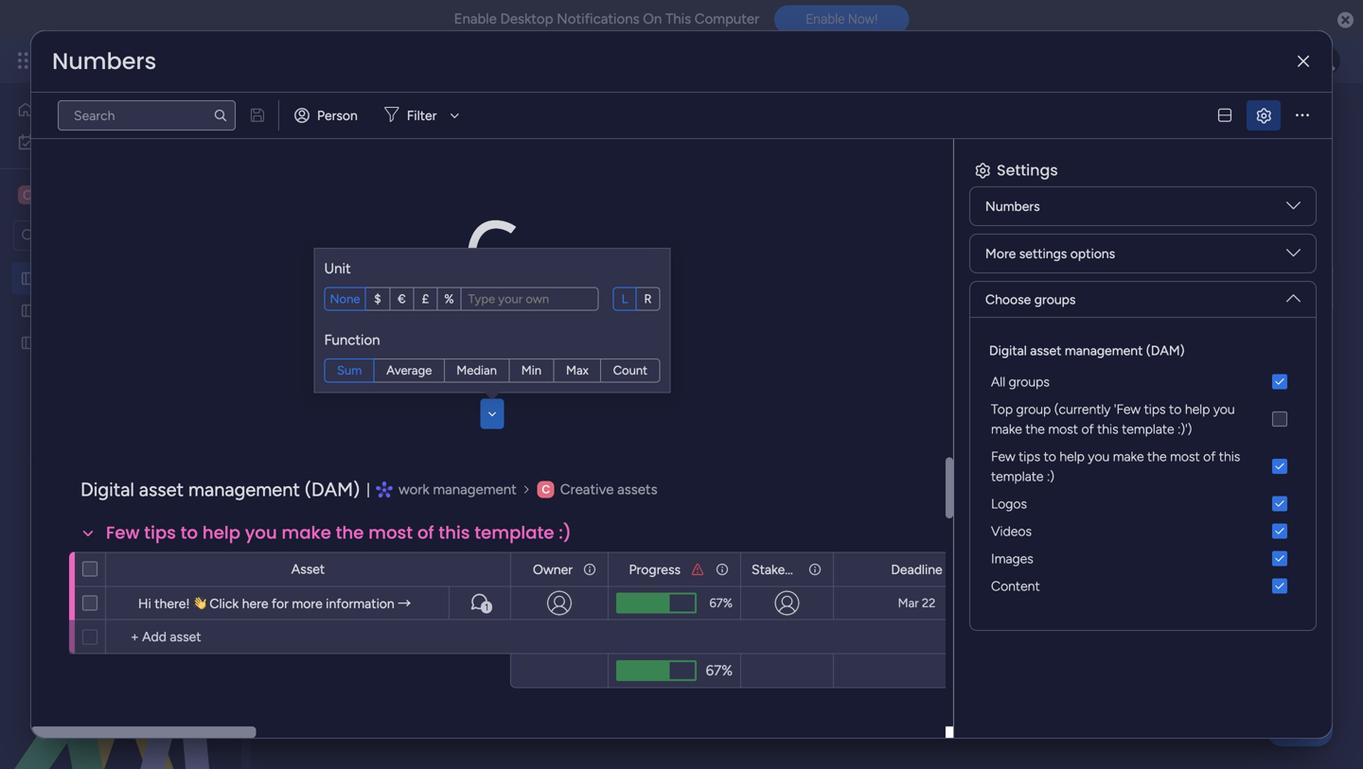 Task type: vqa. For each thing, say whether or not it's contained in the screenshot.
Numbers
yes



Task type: describe. For each thing, give the bounding box(es) containing it.
digital asset management (dam) element containing all groups
[[986, 368, 1301, 396]]

my
[[44, 134, 62, 150]]

1 column information image from the left
[[715, 562, 730, 578]]

:) for few tips to help you make the most of this template :) option
[[1047, 469, 1055, 485]]

mar
[[898, 596, 919, 611]]

no
[[519, 279, 537, 295]]

invite
[[1238, 106, 1272, 122]]

:) for few tips to help you make the most of this template :) field
[[559, 521, 572, 545]]

now!
[[848, 11, 878, 27]]

images
[[991, 551, 1034, 567]]

+ Add asset text field
[[116, 626, 502, 649]]

enable for enable now!
[[806, 11, 845, 27]]

here
[[242, 596, 268, 612]]

this inside 'top group (currently 'few tips to help you make the most of this template :)')'
[[1098, 421, 1119, 437]]

template for few tips to help you make the most of this template :) field
[[475, 521, 554, 545]]

dapulse dropdown down arrow image for digital asset management (dam)
[[1287, 284, 1301, 305]]

desktop
[[500, 10, 553, 27]]

Digital asset management (DAM) field
[[288, 99, 665, 132]]

more dots image
[[1296, 109, 1310, 122]]

choose groups
[[986, 292, 1076, 308]]

Type your own field
[[466, 291, 593, 308]]

select product image
[[17, 51, 36, 70]]

home
[[42, 102, 78, 118]]

options
[[1071, 246, 1116, 262]]

groups for all groups
[[1009, 374, 1050, 390]]

management inside digital asset management (dam) heading
[[1065, 343, 1143, 359]]

/
[[1275, 106, 1280, 122]]

enable desktop notifications on this computer
[[454, 10, 760, 27]]

you for few tips to help you make the most of this template :) option
[[1088, 449, 1110, 465]]

to for few tips to help you make the most of this template :) field
[[181, 521, 198, 545]]

you for few tips to help you make the most of this template :) field
[[245, 521, 277, 545]]

hi there!   👋  click here for more information  →
[[138, 596, 411, 612]]

monday work management
[[84, 50, 294, 71]]

few for few tips to help you make the most of this template :) field
[[106, 521, 140, 545]]

angle down image
[[488, 408, 497, 421]]

asset
[[291, 561, 325, 578]]

0 vertical spatial %
[[444, 291, 454, 307]]

content
[[991, 579, 1040, 595]]

digital asset management (dam) element containing top group (currently 'few tips to help you make the most of this template :)')
[[986, 396, 1301, 443]]

dapulse dropdown down arrow image for more settings options
[[1287, 199, 1301, 220]]

2 horizontal spatial work
[[399, 481, 430, 498]]

workspace image
[[538, 481, 555, 498]]

(dam) for |
[[305, 479, 360, 501]]

function
[[324, 332, 380, 349]]

settings
[[997, 160, 1058, 181]]

creative assets
[[560, 481, 658, 498]]

1 button
[[449, 587, 510, 621]]

work management
[[399, 481, 517, 498]]

my work
[[44, 134, 94, 150]]

'few
[[1114, 401, 1141, 418]]

Owner field
[[528, 560, 578, 580]]

for
[[272, 596, 289, 612]]

2 column information image from the left
[[808, 562, 823, 578]]

asset inside field
[[368, 99, 428, 131]]

sum
[[337, 363, 362, 378]]

unit
[[324, 260, 351, 277]]

home option
[[11, 95, 230, 125]]

dapulse close image
[[1338, 11, 1354, 30]]

template for few tips to help you make the most of this template :) option
[[991, 469, 1044, 485]]

make inside 'top group (currently 'few tips to help you make the most of this template :)')'
[[991, 421, 1022, 437]]

arrow down image
[[443, 104, 466, 127]]

average
[[387, 363, 432, 378]]

there's a configuration issue.
select which status columns will affect the progress calculation image
[[690, 562, 705, 578]]

l
[[622, 291, 628, 307]]

john smith image
[[1310, 45, 1341, 76]]

c button
[[13, 179, 185, 211]]

logos
[[991, 496, 1027, 512]]

r
[[644, 291, 652, 307]]

asset for |
[[139, 479, 184, 501]]

digital asset management (dam) inside field
[[293, 99, 665, 131]]

Deadline field
[[887, 560, 948, 580]]

videos
[[991, 524, 1032, 540]]

this
[[666, 10, 691, 27]]

:)')
[[1178, 421, 1193, 437]]

make for few tips to help you make the most of this template :) option
[[1113, 449, 1144, 465]]

search image
[[213, 108, 228, 123]]

tips for few tips to help you make the most of this template :) field
[[144, 521, 176, 545]]

invite / 1
[[1238, 106, 1289, 122]]

all
[[991, 374, 1006, 390]]

67 %
[[710, 596, 733, 611]]

make for few tips to help you make the most of this template :) field
[[282, 521, 331, 545]]

(dam) inside field
[[593, 99, 665, 131]]

column information image
[[582, 562, 597, 578]]

logos option
[[986, 490, 1301, 518]]

more
[[986, 246, 1016, 262]]

computer
[[695, 10, 760, 27]]

more settings options
[[986, 246, 1116, 262]]

tips inside 'top group (currently 'few tips to help you make the most of this template :)')'
[[1144, 401, 1166, 418]]

→
[[398, 596, 411, 612]]

owner
[[533, 562, 573, 578]]

22
[[922, 596, 936, 611]]

help button
[[1267, 716, 1333, 747]]

dapulse dropdown down arrow image
[[1287, 246, 1301, 267]]

dapulse x slim image
[[1298, 55, 1310, 68]]

stakehoders
[[752, 562, 826, 578]]

monday
[[84, 50, 149, 71]]

groups for choose groups
[[1035, 292, 1076, 308]]

my work link
[[11, 127, 230, 157]]

click
[[210, 596, 239, 612]]

most for few tips to help you make the most of this template :) option
[[1170, 449, 1200, 465]]

67%
[[706, 663, 733, 680]]

images option
[[986, 545, 1301, 573]]

to for few tips to help you make the most of this template :) option
[[1044, 449, 1057, 465]]

choose
[[986, 292, 1031, 308]]

digital for |
[[80, 479, 134, 501]]

all groups
[[991, 374, 1050, 390]]

👋
[[193, 596, 206, 612]]

help for few tips to help you make the most of this template :) field
[[203, 521, 241, 545]]



Task type: locate. For each thing, give the bounding box(es) containing it.
to up :)')
[[1169, 401, 1182, 418]]

digital for all groups
[[989, 343, 1027, 359]]

the for few tips to help you make the most of this template :) option
[[1148, 449, 1167, 465]]

this for few tips to help you make the most of this template :) option
[[1219, 449, 1241, 465]]

2 horizontal spatial this
[[1219, 449, 1241, 465]]

:)
[[1047, 469, 1055, 485], [559, 521, 572, 545]]

to inside 'top group (currently 'few tips to help you make the most of this template :)')'
[[1169, 401, 1182, 418]]

work right the monday
[[153, 50, 187, 71]]

1 vertical spatial (dam)
[[1146, 343, 1185, 359]]

digital
[[293, 99, 363, 131], [989, 343, 1027, 359], [80, 479, 134, 501]]

content option
[[986, 573, 1301, 600]]

help up click
[[203, 521, 241, 545]]

0 vertical spatial dapulse dropdown down arrow image
[[1287, 199, 1301, 220]]

None search field
[[58, 100, 236, 131]]

template up logos
[[991, 469, 1044, 485]]

column information image
[[715, 562, 730, 578], [808, 562, 823, 578]]

most down |
[[369, 521, 413, 545]]

2 vertical spatial this
[[439, 521, 470, 545]]

few tips to help you make the most of this template :) up logos option
[[991, 449, 1241, 485]]

you inside option
[[1088, 449, 1110, 465]]

notifications
[[557, 10, 640, 27]]

1 horizontal spatial you
[[1088, 449, 1110, 465]]

2 vertical spatial to
[[181, 521, 198, 545]]

dapulse dropdown down arrow image up dapulse dropdown down arrow icon
[[1287, 199, 1301, 220]]

numbers up home option
[[52, 45, 156, 77]]

videos option
[[986, 518, 1301, 545]]

1 horizontal spatial asset
[[368, 99, 428, 131]]

(dam) inside heading
[[1146, 343, 1185, 359]]

|
[[367, 481, 370, 498]]

1 vertical spatial few
[[106, 521, 140, 545]]

asset inside heading
[[1030, 343, 1062, 359]]

1 inside invite / 1 button
[[1283, 106, 1289, 122]]

tips for few tips to help you make the most of this template :) option
[[1019, 449, 1041, 465]]

dapulse dropdown down arrow image
[[1287, 199, 1301, 220], [1287, 284, 1301, 305]]

0 vertical spatial work
[[153, 50, 187, 71]]

template down 'few
[[1122, 421, 1175, 437]]

dapulse dropdown down arrow image down dapulse dropdown down arrow icon
[[1287, 284, 1301, 305]]

c inside workspace image
[[542, 483, 550, 496]]

(dam) for all groups
[[1146, 343, 1185, 359]]

1 right /
[[1283, 106, 1289, 122]]

0 vertical spatial tips
[[1144, 401, 1166, 418]]

min
[[521, 363, 542, 378]]

group
[[1016, 401, 1051, 418]]

template up owner
[[475, 521, 554, 545]]

few tips to help you make the most of this template :) for few tips to help you make the most of this template :) option
[[991, 449, 1241, 485]]

the down group
[[1026, 421, 1045, 437]]

0 horizontal spatial of
[[418, 521, 434, 545]]

asset
[[368, 99, 428, 131], [1030, 343, 1062, 359], [139, 479, 184, 501]]

you inside field
[[245, 521, 277, 545]]

few tips to help you make the most of this template :) inside field
[[106, 521, 572, 545]]

of inside option
[[1204, 449, 1216, 465]]

:) inside option
[[1047, 469, 1055, 485]]

groups up group
[[1009, 374, 1050, 390]]

the up logos option
[[1148, 449, 1167, 465]]

make inside field
[[282, 521, 331, 545]]

template inside 'top group (currently 'few tips to help you make the most of this template :)')'
[[1122, 421, 1175, 437]]

template
[[1122, 421, 1175, 437], [991, 469, 1044, 485], [475, 521, 554, 545]]

digital asset management (dam) group containing digital asset management (dam)
[[986, 341, 1301, 600]]

Stakehoders field
[[747, 560, 826, 580]]

to
[[1169, 401, 1182, 418], [1044, 449, 1057, 465], [181, 521, 198, 545]]

0 horizontal spatial 1
[[485, 602, 489, 614]]

make inside option
[[1113, 449, 1144, 465]]

1 horizontal spatial tips
[[1019, 449, 1041, 465]]

few for few tips to help you make the most of this template :) option
[[991, 449, 1016, 465]]

1 horizontal spatial %
[[723, 596, 733, 611]]

of inside 'top group (currently 'few tips to help you make the most of this template :)')'
[[1082, 421, 1094, 437]]

% up 67%
[[723, 596, 733, 611]]

2 dapulse dropdown down arrow image from the top
[[1287, 284, 1301, 305]]

my work option
[[11, 127, 230, 157]]

to down group
[[1044, 449, 1057, 465]]

person button
[[287, 100, 369, 131]]

1 inside 1 button
[[485, 602, 489, 614]]

c for workspace image in the bottom left of the page
[[542, 483, 550, 496]]

the up the information
[[336, 521, 364, 545]]

list box
[[0, 259, 241, 615]]

few tips to help you make the most of this template :) for few tips to help you make the most of this template :) field
[[106, 521, 572, 545]]

2 vertical spatial most
[[369, 521, 413, 545]]

1 vertical spatial public board image
[[20, 302, 38, 320]]

0 vertical spatial digital
[[293, 99, 363, 131]]

enable now! button
[[775, 5, 909, 33]]

this for few tips to help you make the most of this template :) field
[[439, 521, 470, 545]]

1 vertical spatial few tips to help you make the most of this template :)
[[106, 521, 572, 545]]

creative
[[560, 481, 614, 498]]

2 vertical spatial digital
[[80, 479, 134, 501]]

help
[[1283, 722, 1317, 741]]

1 enable from the left
[[454, 10, 497, 27]]

enable
[[454, 10, 497, 27], [806, 11, 845, 27]]

0 horizontal spatial few tips to help you make the most of this template :)
[[106, 521, 572, 545]]

v2 split view image
[[1219, 109, 1232, 122]]

assets
[[617, 481, 658, 498]]

digital asset management (dam) for |
[[80, 479, 360, 501]]

(currently
[[1055, 401, 1111, 418]]

of for few tips to help you make the most of this template :) option
[[1204, 449, 1216, 465]]

1 horizontal spatial 1
[[1283, 106, 1289, 122]]

filter
[[407, 107, 437, 124]]

%
[[444, 291, 454, 307], [723, 596, 733, 611]]

the inside field
[[336, 521, 364, 545]]

Progress field
[[624, 560, 686, 580]]

few up hi
[[106, 521, 140, 545]]

numbers
[[52, 45, 156, 77], [986, 198, 1040, 214]]

0 vertical spatial few tips to help you make the most of this template :)
[[991, 449, 1241, 485]]

this
[[1098, 421, 1119, 437], [1219, 449, 1241, 465], [439, 521, 470, 545]]

tips inside few tips to help you make the most of this template :)
[[1019, 449, 1041, 465]]

0 horizontal spatial template
[[475, 521, 554, 545]]

few
[[991, 449, 1016, 465], [106, 521, 140, 545]]

2 horizontal spatial you
[[1214, 401, 1235, 418]]

make up asset
[[282, 521, 331, 545]]

1 horizontal spatial of
[[1082, 421, 1094, 437]]

1 public board image from the top
[[20, 270, 38, 288]]

filter button
[[377, 100, 466, 131]]

0 vertical spatial public board image
[[20, 270, 38, 288]]

most inside 'top group (currently 'few tips to help you make the most of this template :)')'
[[1049, 421, 1078, 437]]

mar 22
[[898, 596, 936, 611]]

to up 👋
[[181, 521, 198, 545]]

work inside my work option
[[65, 134, 94, 150]]

digital asset management (dam) element
[[986, 368, 1301, 396], [986, 396, 1301, 443]]

2 vertical spatial tips
[[144, 521, 176, 545]]

:) up owner "field"
[[559, 521, 572, 545]]

1 vertical spatial numbers
[[986, 198, 1040, 214]]

1 vertical spatial digital
[[989, 343, 1027, 359]]

groups
[[1035, 292, 1076, 308], [1009, 374, 1050, 390]]

0 vertical spatial numbers
[[52, 45, 156, 77]]

67
[[710, 596, 723, 611]]

the
[[1026, 421, 1045, 437], [1148, 449, 1167, 465], [336, 521, 364, 545]]

6
[[463, 196, 522, 321]]

few tips to help you make the most of this template :) inside option
[[991, 449, 1241, 485]]

digital asset management (dam) group containing few tips to help you make the most of this template :)
[[986, 443, 1301, 600]]

help for few tips to help you make the most of this template :) option
[[1060, 449, 1085, 465]]

2 vertical spatial you
[[245, 521, 277, 545]]

$
[[374, 291, 381, 307]]

to inside few tips to help you make the most of this template :) field
[[181, 521, 198, 545]]

help up :)')
[[1185, 401, 1210, 418]]

template inside option
[[991, 469, 1044, 485]]

0 vertical spatial digital asset management (dam)
[[293, 99, 665, 131]]

1 digital asset management (dam) element from the top
[[986, 368, 1301, 396]]

of up logos option
[[1204, 449, 1216, 465]]

home link
[[11, 95, 230, 125]]

0 horizontal spatial to
[[181, 521, 198, 545]]

work
[[153, 50, 187, 71], [65, 134, 94, 150], [399, 481, 430, 498]]

0 horizontal spatial numbers
[[52, 45, 156, 77]]

2 horizontal spatial asset
[[1030, 343, 1062, 359]]

0 vertical spatial make
[[991, 421, 1022, 437]]

tips right 'few
[[1144, 401, 1166, 418]]

workspace image
[[18, 185, 37, 205]]

0 horizontal spatial asset
[[139, 479, 184, 501]]

digital asset management (dam) inside group
[[989, 343, 1185, 359]]

the inside few tips to help you make the most of this template :)
[[1148, 449, 1167, 465]]

most down (currently
[[1049, 421, 1078, 437]]

0 horizontal spatial make
[[282, 521, 331, 545]]

template inside field
[[475, 521, 554, 545]]

tips
[[1144, 401, 1166, 418], [1019, 449, 1041, 465], [144, 521, 176, 545]]

1 vertical spatial template
[[991, 469, 1044, 485]]

few inside field
[[106, 521, 140, 545]]

to inside few tips to help you make the most of this template :) option
[[1044, 449, 1057, 465]]

1 horizontal spatial few tips to help you make the most of this template :)
[[991, 449, 1241, 485]]

lottie animation image
[[0, 579, 241, 770]]

Few tips to help you make the most of this template :) field
[[101, 521, 576, 546]]

few tips to help you make the most of this template :)
[[991, 449, 1241, 485], [106, 521, 572, 545]]

1 horizontal spatial (dam)
[[593, 99, 665, 131]]

help
[[1185, 401, 1210, 418], [1060, 449, 1085, 465], [203, 521, 241, 545]]

information
[[326, 596, 395, 612]]

work right my
[[65, 134, 94, 150]]

progress
[[629, 562, 681, 578]]

tips down group
[[1019, 449, 1041, 465]]

numbers down settings
[[986, 198, 1040, 214]]

1 horizontal spatial column information image
[[808, 562, 823, 578]]

few inside option
[[991, 449, 1016, 465]]

groups inside digital asset management (dam) element
[[1009, 374, 1050, 390]]

most down :)')
[[1170, 449, 1200, 465]]

enable left now!
[[806, 11, 845, 27]]

few tips to help you make the most of this template :) option
[[986, 443, 1301, 490]]

0 horizontal spatial tips
[[144, 521, 176, 545]]

3 public board image from the top
[[20, 334, 38, 352]]

none
[[330, 292, 360, 307]]

2 vertical spatial template
[[475, 521, 554, 545]]

€
[[398, 291, 406, 307]]

2 vertical spatial digital asset management (dam)
[[80, 479, 360, 501]]

2 vertical spatial (dam)
[[305, 479, 360, 501]]

more
[[292, 596, 323, 612]]

1 vertical spatial help
[[1060, 449, 1085, 465]]

few tips to help you make the most of this template :) up asset
[[106, 521, 572, 545]]

of down work management
[[418, 521, 434, 545]]

enable for enable desktop notifications on this computer
[[454, 10, 497, 27]]

enable left desktop
[[454, 10, 497, 27]]

1 right the → at the bottom left of the page
[[485, 602, 489, 614]]

make down top
[[991, 421, 1022, 437]]

1 horizontal spatial to
[[1044, 449, 1057, 465]]

public board image
[[20, 270, 38, 288], [20, 302, 38, 320], [20, 334, 38, 352]]

1 horizontal spatial template
[[991, 469, 1044, 485]]

1 vertical spatial the
[[1148, 449, 1167, 465]]

1 vertical spatial tips
[[1019, 449, 1041, 465]]

0 vertical spatial this
[[1098, 421, 1119, 437]]

1 horizontal spatial c
[[542, 483, 550, 496]]

0 vertical spatial of
[[1082, 421, 1094, 437]]

c for workspace icon
[[23, 187, 32, 203]]

0 vertical spatial to
[[1169, 401, 1182, 418]]

1 vertical spatial dapulse dropdown down arrow image
[[1287, 284, 1301, 305]]

this inside option
[[1219, 449, 1241, 465]]

0 horizontal spatial few
[[106, 521, 140, 545]]

2 horizontal spatial tips
[[1144, 401, 1166, 418]]

1 horizontal spatial help
[[1060, 449, 1085, 465]]

0 horizontal spatial %
[[444, 291, 454, 307]]

1 horizontal spatial :)
[[1047, 469, 1055, 485]]

enable inside enable now! button
[[806, 11, 845, 27]]

1 horizontal spatial enable
[[806, 11, 845, 27]]

few down top
[[991, 449, 1016, 465]]

0 horizontal spatial the
[[336, 521, 364, 545]]

help inside few tips to help you make the most of this template :)
[[1060, 449, 1085, 465]]

of inside field
[[418, 521, 434, 545]]

of for few tips to help you make the most of this template :) field
[[418, 521, 434, 545]]

2 horizontal spatial digital
[[989, 343, 1027, 359]]

0 horizontal spatial column information image
[[715, 562, 730, 578]]

2 vertical spatial work
[[399, 481, 430, 498]]

0 horizontal spatial help
[[203, 521, 241, 545]]

of down (currently
[[1082, 421, 1094, 437]]

0 vertical spatial c
[[23, 187, 32, 203]]

the inside 'top group (currently 'few tips to help you make the most of this template :)')'
[[1026, 421, 1045, 437]]

tips up there!
[[144, 521, 176, 545]]

c inside workspace icon
[[23, 187, 32, 203]]

digital asset management (dam) for all groups
[[989, 343, 1185, 359]]

2 horizontal spatial (dam)
[[1146, 343, 1185, 359]]

£
[[422, 291, 429, 307]]

2 horizontal spatial template
[[1122, 421, 1175, 437]]

1 horizontal spatial few
[[991, 449, 1016, 465]]

management inside digital asset management (dam) field
[[433, 99, 588, 131]]

most inside option
[[1170, 449, 1200, 465]]

asset for all groups
[[1030, 343, 1062, 359]]

help inside 'top group (currently 'few tips to help you make the most of this template :)')'
[[1185, 401, 1210, 418]]

1 horizontal spatial work
[[153, 50, 187, 71]]

1 horizontal spatial make
[[991, 421, 1022, 437]]

groups down more settings options
[[1035, 292, 1076, 308]]

2 horizontal spatial make
[[1113, 449, 1144, 465]]

0 vertical spatial you
[[1214, 401, 1235, 418]]

:) inside field
[[559, 521, 572, 545]]

you inside 'top group (currently 'few tips to help you make the most of this template :)')'
[[1214, 401, 1235, 418]]

invite / 1 button
[[1203, 98, 1297, 129]]

2 vertical spatial asset
[[139, 479, 184, 501]]

1 vertical spatial make
[[1113, 449, 1144, 465]]

person
[[317, 107, 358, 124]]

enable now!
[[806, 11, 878, 27]]

option
[[0, 262, 241, 266]]

most for few tips to help you make the most of this template :) field
[[369, 521, 413, 545]]

% right £
[[444, 291, 454, 307]]

digital inside field
[[293, 99, 363, 131]]

1 vertical spatial :)
[[559, 521, 572, 545]]

0 vertical spatial (dam)
[[593, 99, 665, 131]]

0 horizontal spatial digital
[[80, 479, 134, 501]]

most
[[1049, 421, 1078, 437], [1170, 449, 1200, 465], [369, 521, 413, 545]]

value
[[540, 279, 573, 295]]

top
[[991, 401, 1013, 418]]

make
[[991, 421, 1022, 437], [1113, 449, 1144, 465], [282, 521, 331, 545]]

work right |
[[399, 481, 430, 498]]

Filter dashboard by text search field
[[58, 100, 236, 131]]

tips inside few tips to help you make the most of this template :) field
[[144, 521, 176, 545]]

None field
[[101, 722, 161, 747]]

the for few tips to help you make the most of this template :) field
[[336, 521, 364, 545]]

median
[[457, 363, 497, 378]]

top group (currently 'few tips to help you make the most of this template :)')
[[991, 401, 1235, 437]]

2 vertical spatial the
[[336, 521, 364, 545]]

1 vertical spatial digital asset management (dam)
[[989, 343, 1185, 359]]

deadline
[[891, 562, 943, 578]]

most inside field
[[369, 521, 413, 545]]

2 horizontal spatial the
[[1148, 449, 1167, 465]]

(dam)
[[593, 99, 665, 131], [1146, 343, 1185, 359], [305, 479, 360, 501]]

digital asset management (dam) group
[[986, 341, 1301, 600], [986, 443, 1301, 600]]

2 horizontal spatial help
[[1185, 401, 1210, 418]]

help inside few tips to help you make the most of this template :) field
[[203, 521, 241, 545]]

0 horizontal spatial enable
[[454, 10, 497, 27]]

2 public board image from the top
[[20, 302, 38, 320]]

you
[[1214, 401, 1235, 418], [1088, 449, 1110, 465], [245, 521, 277, 545]]

hi
[[138, 596, 151, 612]]

1 horizontal spatial this
[[1098, 421, 1119, 437]]

2 horizontal spatial of
[[1204, 449, 1216, 465]]

Numbers field
[[47, 45, 161, 77]]

2 enable from the left
[[806, 11, 845, 27]]

2 digital asset management (dam) element from the top
[[986, 396, 1301, 443]]

0 vertical spatial :)
[[1047, 469, 1055, 485]]

1 digital asset management (dam) group from the top
[[986, 341, 1301, 600]]

0 vertical spatial help
[[1185, 401, 1210, 418]]

digital asset management (dam) heading
[[989, 341, 1185, 361]]

2 digital asset management (dam) group from the top
[[986, 443, 1301, 600]]

digital inside heading
[[989, 343, 1027, 359]]

count
[[613, 363, 648, 378]]

:) down group
[[1047, 469, 1055, 485]]

2 vertical spatial public board image
[[20, 334, 38, 352]]

work for my
[[65, 134, 94, 150]]

1
[[1283, 106, 1289, 122], [485, 602, 489, 614]]

1 vertical spatial you
[[1088, 449, 1110, 465]]

0 vertical spatial 1
[[1283, 106, 1289, 122]]

work for monday
[[153, 50, 187, 71]]

no value
[[519, 279, 573, 295]]

0 vertical spatial few
[[991, 449, 1016, 465]]

there!
[[155, 596, 190, 612]]

lottie animation element
[[0, 579, 241, 770]]

1 horizontal spatial numbers
[[986, 198, 1040, 214]]

0 vertical spatial template
[[1122, 421, 1175, 437]]

make down 'top group (currently 'few tips to help you make the most of this template :)')'
[[1113, 449, 1144, 465]]

0 vertical spatial the
[[1026, 421, 1045, 437]]

this inside field
[[439, 521, 470, 545]]

1 dapulse dropdown down arrow image from the top
[[1287, 199, 1301, 220]]

1 horizontal spatial digital
[[293, 99, 363, 131]]

digital asset management (dam)
[[293, 99, 665, 131], [989, 343, 1185, 359], [80, 479, 360, 501]]

0 vertical spatial groups
[[1035, 292, 1076, 308]]

help down (currently
[[1060, 449, 1085, 465]]

settings
[[1020, 246, 1067, 262]]

on
[[643, 10, 662, 27]]

max
[[566, 363, 589, 378]]



